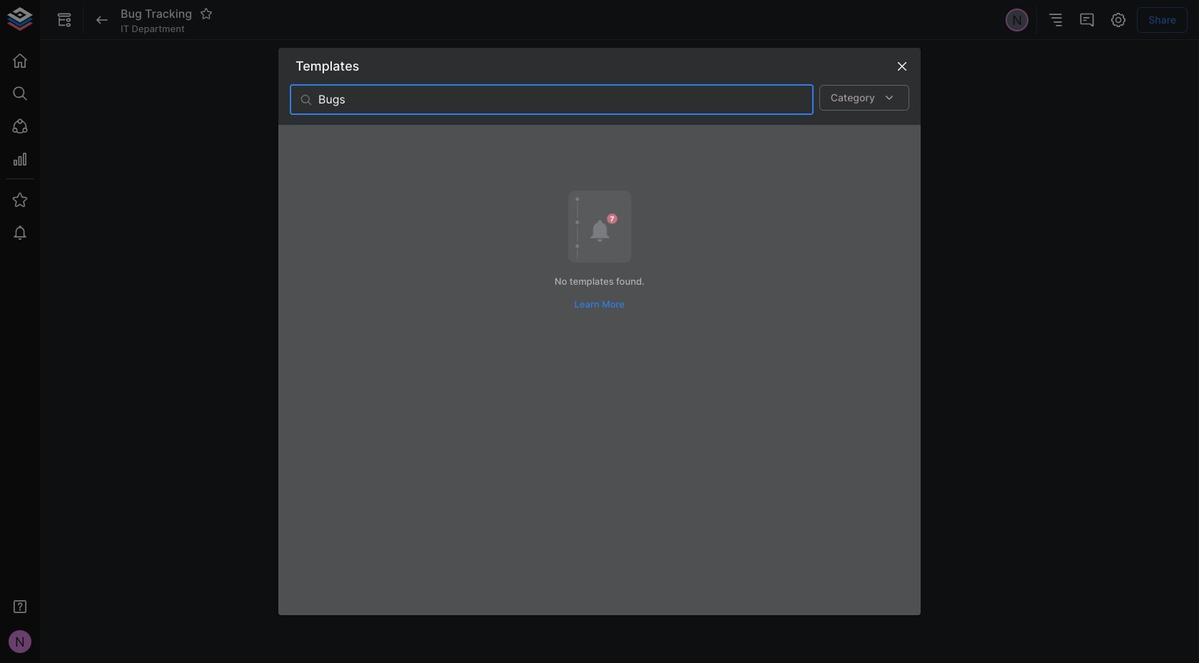 Task type: locate. For each thing, give the bounding box(es) containing it.
Search Templates... text field
[[319, 85, 814, 115]]

dialog
[[279, 48, 921, 616]]

settings image
[[1111, 11, 1128, 29]]

table of contents image
[[1048, 11, 1065, 29]]

favorite image
[[200, 7, 213, 20]]



Task type: describe. For each thing, give the bounding box(es) containing it.
show wiki image
[[56, 11, 73, 29]]

comments image
[[1079, 11, 1097, 29]]

go back image
[[94, 11, 111, 29]]



Task type: vqa. For each thing, say whether or not it's contained in the screenshot.
Settings 'IMAGE'
yes



